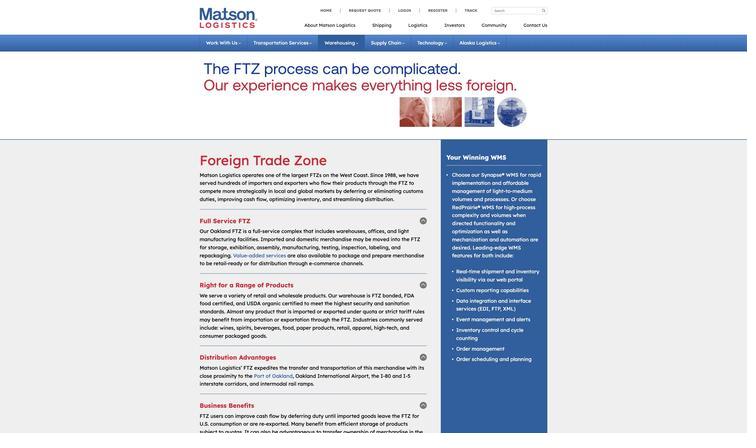 Task type: locate. For each thing, give the bounding box(es) containing it.
1 vertical spatial transfer
[[323, 430, 342, 434]]

for inside our oakland ftz is a full-service complex that includes warehouses, offices, and light manufacturing facilities. imported and domestic merchandise may be moved into the ftz for storage, exhibition, assembly, manufacturing, testing, inspection, labeling, and repackaging.
[[200, 245, 207, 251]]

0 horizontal spatial from
[[231, 317, 243, 324]]

2 vertical spatial matson
[[200, 365, 218, 372]]

be inside our oakland ftz is a full-service complex that includes warehouses, offices, and light manufacturing facilities. imported and domestic merchandise may be moved into the ftz for storage, exhibition, assembly, manufacturing, testing, inspection, labeling, and repackaging.
[[365, 237, 372, 243]]

merchandise up testing,
[[320, 237, 352, 243]]

matson inside matson logistics operates one of the largest ftzs on the west coast. since 1988, we have served hundreds of importers and exporters who flow their products through the ftz to compete more strategically in local and global markets by deferring or eliminating customs duties, improving cash flow, optimizing inventory, and streamlining distribution.
[[200, 172, 218, 179]]

us right contact
[[542, 22, 548, 28]]

automation
[[501, 237, 529, 243]]

1 vertical spatial imported
[[337, 414, 360, 420]]

1 vertical spatial served
[[406, 317, 423, 324]]

0 vertical spatial that
[[304, 229, 314, 235]]

products down leave
[[387, 422, 408, 428]]

since
[[370, 172, 384, 179]]

benefit down duty
[[306, 422, 324, 428]]

and up into
[[388, 229, 397, 235]]

may inside our oakland ftz is a full-service complex that includes warehouses, offices, and light manufacturing facilities. imported and domestic merchandise may be moved into the ftz for storage, exhibition, assembly, manufacturing, testing, inspection, labeling, and repackaging.
[[353, 237, 364, 243]]

community link
[[474, 21, 516, 32]]

benefit inside ftz users can improve cash flow by deferring duty until imported goods leave the ftz for u.s. consumption or are re-exported. many benefit from efficient storage of products subject to quotas. it can also be advantageous to transfer ownership of merchandise in t
[[306, 422, 324, 428]]

or down meet
[[317, 309, 322, 316]]

rapid
[[529, 172, 542, 179]]

and up organic
[[268, 293, 277, 299]]

advantageous
[[280, 430, 315, 434]]

0 vertical spatial flow
[[321, 180, 331, 187]]

2 i- from the left
[[404, 373, 408, 380]]

warehousing link
[[325, 40, 359, 46]]

and right 80
[[393, 373, 402, 380]]

1 horizontal spatial a
[[230, 282, 234, 290]]

0 vertical spatial served
[[200, 180, 217, 187]]

hundreds
[[218, 180, 241, 187]]

0 horizontal spatial also
[[261, 430, 271, 434]]

the down this
[[372, 373, 380, 380]]

served inside matson logistics operates one of the largest ftzs on the west coast. since 1988, we have served hundreds of importers and exporters who flow their products through the ftz to compete more strategically in local and global markets by deferring or eliminating customs duties, improving cash flow, optimizing inventory, and streamlining distribution.
[[200, 180, 217, 187]]

1 horizontal spatial benefit
[[306, 422, 324, 428]]

2 horizontal spatial oakland
[[296, 373, 316, 380]]

and up local
[[274, 180, 283, 187]]

1 vertical spatial us
[[232, 40, 238, 46]]

by up exported.
[[281, 414, 287, 420]]

1 vertical spatial through
[[289, 261, 308, 267]]

quotas.
[[225, 430, 243, 434]]

0 horizontal spatial deferring
[[289, 414, 311, 420]]

include: inside we serve a variety of retail and wholesale products. our warehouse is ftz bonded, fda food certified, and usda organic certified to meet the highest security and sanitation standards. almost any product that is imported or exported under quota or strict tariff rules may benefit from importation or exportation through the ftz. industries commonly served include: wines, spirits, beverages, food, paper products, retail, apparel, high-tech, and consumer packaged goods.
[[200, 325, 219, 332]]

0 horizontal spatial may
[[200, 317, 211, 324]]

a left full- in the left bottom of the page
[[248, 229, 252, 235]]

reporting
[[477, 288, 500, 294]]

by inside ftz users can improve cash flow by deferring duty until imported goods leave the ftz for u.s. consumption or are re-exported. many benefit from efficient storage of products subject to quotas. it can also be advantageous to transfer ownership of merchandise in t
[[281, 414, 287, 420]]

we serve a variety of retail and wholesale products. our warehouse is ftz bonded, fda food certified, and usda organic certified to meet the highest security and sanitation standards. almost any product that is imported or exported under quota or strict tariff rules may benefit from importation or exportation through the ftz. industries commonly served include: wines, spirits, beverages, food, paper products, retail, apparel, high-tech, and consumer packaged goods.
[[200, 293, 425, 340]]

1 horizontal spatial in
[[410, 430, 414, 434]]

that inside our oakland ftz is a full-service complex that includes warehouses, offices, and light manufacturing facilities. imported and domestic merchandise may be moved into the ftz for storage, exhibition, assembly, manufacturing, testing, inspection, labeling, and repackaging.
[[304, 229, 314, 235]]

i- down with
[[404, 373, 408, 380]]

be inside are also available to package and prepare merchandise to be retail-ready or for distribution through e-commerce channels.
[[206, 261, 212, 267]]

exportation
[[281, 317, 310, 324]]

or up distribution.
[[368, 188, 373, 195]]

1 vertical spatial can
[[251, 430, 259, 434]]

paper
[[297, 325, 311, 332]]

request quote
[[349, 8, 381, 13]]

0 vertical spatial be
[[365, 237, 372, 243]]

2 vertical spatial a
[[224, 293, 227, 299]]

1 vertical spatial include:
[[200, 325, 219, 332]]

cash inside ftz users can improve cash flow by deferring duty until imported goods leave the ftz for u.s. consumption or are re-exported. many benefit from efficient storage of products subject to quotas. it can also be advantageous to transfer ownership of merchandise in t
[[257, 414, 268, 420]]

1 horizontal spatial services
[[457, 306, 477, 313]]

services
[[266, 253, 286, 259], [457, 306, 477, 313]]

us
[[542, 22, 548, 28], [232, 40, 238, 46]]

full service ftz
[[200, 217, 251, 225]]

None search field
[[492, 7, 548, 14]]

merchandise inside are also available to package and prepare merchandise to be retail-ready or for distribution through e-commerce channels.
[[393, 253, 425, 259]]

exported
[[324, 309, 346, 316]]

services up the "distribution"
[[266, 253, 286, 259]]

0 horizontal spatial is
[[243, 229, 247, 235]]

our inside we serve a variety of retail and wholesale products. our warehouse is ftz bonded, fda food certified, and usda organic certified to meet the highest security and sanitation standards. almost any product that is imported or exported under quota or strict tariff rules may benefit from importation or exportation through the ftz. industries commonly served include: wines, spirits, beverages, food, paper products, retail, apparel, high-tech, and consumer packaged goods.
[[328, 293, 338, 299]]

ftzs
[[310, 172, 322, 179]]

that down organic
[[276, 309, 287, 316]]

0 vertical spatial volumes
[[453, 196, 473, 203]]

or inside matson logistics operates one of the largest ftzs on the west coast. since 1988, we have served hundreds of importers and exporters who flow their products through the ftz to compete more strategically in local and global markets by deferring or eliminating customs duties, improving cash flow, optimizing inventory, and streamlining distribution.
[[368, 188, 373, 195]]

optimization
[[453, 229, 483, 235]]

0 horizontal spatial volumes
[[453, 196, 473, 203]]

or inside are also available to package and prepare merchandise to be retail-ready or for distribution through e-commerce channels.
[[244, 261, 249, 267]]

cash inside matson logistics operates one of the largest ftzs on the west coast. since 1988, we have served hundreds of importers and exporters who flow their products through the ftz to compete more strategically in local and global markets by deferring or eliminating customs duties, improving cash flow, optimizing inventory, and streamlining distribution.
[[244, 196, 255, 203]]

control
[[482, 328, 499, 334]]

distribution
[[200, 354, 237, 362]]

1 horizontal spatial volumes
[[492, 213, 512, 219]]

0 horizontal spatial cash
[[244, 196, 255, 203]]

0 vertical spatial deferring
[[344, 188, 366, 195]]

0 horizontal spatial i-
[[381, 373, 385, 380]]

1 order from the top
[[457, 346, 471, 353]]

backtop image for a
[[420, 282, 427, 289]]

our
[[200, 229, 209, 235], [328, 293, 338, 299]]

of down expedites
[[266, 373, 271, 380]]

0 vertical spatial products
[[346, 180, 367, 187]]

exported.
[[266, 422, 290, 428]]

and down the exporters
[[287, 188, 297, 195]]

may
[[353, 237, 364, 243], [200, 317, 211, 324]]

and down into
[[392, 245, 401, 251]]

2 vertical spatial management
[[472, 346, 505, 353]]

1 horizontal spatial as
[[503, 229, 508, 235]]

assembly,
[[257, 245, 281, 251]]

transportation
[[254, 40, 288, 46]]

and right tech,
[[400, 325, 410, 332]]

that up domestic
[[304, 229, 314, 235]]

ftz inside matson logistics' ftz expedites the transfer and transportation of this merchandise with its close proximity to the
[[244, 365, 253, 372]]

order scheduling and planning link
[[457, 357, 532, 363]]

2 order from the top
[[457, 357, 471, 363]]

served down rules
[[406, 317, 423, 324]]

both
[[483, 253, 494, 259]]

1 vertical spatial deferring
[[289, 414, 311, 420]]

portal
[[508, 277, 523, 284]]

or up it
[[243, 422, 249, 428]]

of up airport, in the bottom left of the page
[[358, 365, 363, 372]]

0 horizontal spatial our
[[200, 229, 209, 235]]

complex
[[282, 229, 302, 235]]

may up inspection,
[[353, 237, 364, 243]]

oakland up ramps.
[[296, 373, 316, 380]]

0 vertical spatial transfer
[[289, 365, 308, 372]]

of inside choose our synapse® wms for rapid implementation and affordable management of light-to-medium volumes and processes. or choose redprairie® wms for high-process complexity and volumes when directed functionality and optimization as well as mechanization and automation are desired. leading-edge wms features for both include:
[[487, 188, 492, 195]]

2 horizontal spatial be
[[365, 237, 372, 243]]

0 vertical spatial us
[[542, 22, 548, 28]]

to left meet
[[305, 301, 310, 307]]

light
[[398, 229, 409, 235]]

1 vertical spatial in
[[410, 430, 414, 434]]

0 vertical spatial through
[[369, 180, 388, 187]]

1 horizontal spatial that
[[304, 229, 314, 235]]

0 vertical spatial also
[[297, 253, 307, 259]]

our up implementation
[[472, 172, 480, 179]]

matson down home
[[319, 22, 335, 28]]

1 vertical spatial also
[[261, 430, 271, 434]]

2 backtop image from the top
[[420, 282, 427, 289]]

for inside ftz users can improve cash flow by deferring duty until imported goods leave the ftz for u.s. consumption or are re-exported. many benefit from efficient storage of products subject to quotas. it can also be advantageous to transfer ownership of merchandise in t
[[413, 414, 420, 420]]

merchandise up 80
[[374, 365, 406, 372]]

integration
[[470, 298, 497, 305]]

visibility
[[457, 277, 477, 284]]

of up usda
[[247, 293, 252, 299]]

supply
[[371, 40, 387, 46]]

and up portal
[[506, 269, 515, 275]]

1 vertical spatial are
[[288, 253, 296, 259]]

merchandise down into
[[393, 253, 425, 259]]

are down manufacturing,
[[288, 253, 296, 259]]

volumes up redprairie®
[[453, 196, 473, 203]]

2 vertical spatial is
[[288, 309, 292, 316]]

to
[[409, 180, 415, 187], [332, 253, 337, 259], [200, 261, 205, 267], [305, 301, 310, 307], [238, 373, 243, 380], [219, 430, 224, 434], [317, 430, 322, 434]]

0 horizontal spatial benefit
[[212, 317, 229, 324]]

or inside ftz users can improve cash flow by deferring duty until imported goods leave the ftz for u.s. consumption or are re-exported. many benefit from efficient storage of products subject to quotas. it can also be advantageous to transfer ownership of merchandise in t
[[243, 422, 249, 428]]

is up facilities.
[[243, 229, 247, 235]]

local
[[274, 188, 286, 195]]

alerts
[[517, 317, 531, 323]]

a for range
[[230, 282, 234, 290]]

1 horizontal spatial imported
[[337, 414, 360, 420]]

transfer down until
[[323, 430, 342, 434]]

products down 'coast.'
[[346, 180, 367, 187]]

1 vertical spatial our
[[328, 293, 338, 299]]

may down 'standards.'
[[200, 317, 211, 324]]

of inside we serve a variety of retail and wholesale products. our warehouse is ftz bonded, fda food certified, and usda organic certified to meet the highest security and sanitation standards. almost any product that is imported or exported under quota or strict tariff rules may benefit from importation or exportation through the ftz. industries commonly served include: wines, spirits, beverages, food, paper products, retail, apparel, high-tech, and consumer packaged goods.
[[247, 293, 252, 299]]

to inside we serve a variety of retail and wholesale products. our warehouse is ftz bonded, fda food certified, and usda organic certified to meet the highest security and sanitation standards. almost any product that is imported or exported under quota or strict tariff rules may benefit from importation or exportation through the ftz. industries commonly served include: wines, spirits, beverages, food, paper products, retail, apparel, high-tech, and consumer packaged goods.
[[305, 301, 310, 307]]

high- down or
[[505, 205, 517, 211]]

oakland up manufacturing
[[210, 229, 231, 235]]

also down manufacturing,
[[297, 253, 307, 259]]

your winning wms section
[[434, 140, 555, 434]]

0 horizontal spatial products
[[346, 180, 367, 187]]

0 horizontal spatial in
[[269, 188, 273, 195]]

order down the "order management" link on the bottom of the page
[[457, 357, 471, 363]]

1 horizontal spatial flow
[[321, 180, 331, 187]]

flow up exported.
[[269, 414, 280, 420]]

through left the 'e-'
[[289, 261, 308, 267]]

0 horizontal spatial that
[[276, 309, 287, 316]]

served up "compete" at the top of the page
[[200, 180, 217, 187]]

through inside are also available to package and prepare merchandise to be retail-ready or for distribution through e-commerce channels.
[[289, 261, 308, 267]]

inventory control and cycle counting
[[457, 328, 524, 342]]

are
[[531, 237, 539, 243], [288, 253, 296, 259], [250, 422, 258, 428]]

processes.
[[485, 196, 510, 203]]

merchandise down leave
[[377, 430, 408, 434]]

2 horizontal spatial through
[[369, 180, 388, 187]]

re-
[[260, 422, 266, 428]]

1 horizontal spatial through
[[311, 317, 330, 324]]

high- down the commonly
[[374, 325, 387, 332]]

the up the exported
[[325, 301, 333, 307]]

matson for one
[[200, 172, 218, 179]]

and
[[493, 180, 502, 187], [274, 180, 283, 187], [287, 188, 297, 195], [474, 196, 484, 203], [323, 196, 332, 203], [481, 213, 490, 219], [507, 221, 516, 227], [388, 229, 397, 235], [286, 237, 295, 243], [490, 237, 499, 243], [392, 245, 401, 251], [362, 253, 371, 259], [506, 269, 515, 275], [268, 293, 277, 299], [499, 298, 508, 305], [236, 301, 245, 307], [375, 301, 384, 307], [506, 317, 516, 323], [400, 325, 410, 332], [501, 328, 510, 334], [500, 357, 509, 363], [310, 365, 319, 372], [393, 373, 402, 380], [250, 382, 259, 388]]

2 horizontal spatial are
[[531, 237, 539, 243]]

our inside choose our synapse® wms for rapid implementation and affordable management of light-to-medium volumes and processes. or choose redprairie® wms for high-process complexity and volumes when directed functionality and optimization as well as mechanization and automation are desired. leading-edge wms features for both include:
[[472, 172, 480, 179]]

ftz inside we serve a variety of retail and wholesale products. our warehouse is ftz bonded, fda food certified, and usda organic certified to meet the highest security and sanitation standards. almost any product that is imported or exported under quota or strict tariff rules may benefit from importation or exportation through the ftz. industries commonly served include: wines, spirits, beverages, food, paper products, retail, apparel, high-tech, and consumer packaged goods.
[[372, 293, 382, 299]]

via
[[478, 277, 486, 284]]

inventory
[[457, 328, 481, 334]]

redprairie®
[[453, 205, 481, 211]]

matson logistics operates one of the largest ftzs on the west coast. since 1988, we have served hundreds of importers and exporters who flow their products through the ftz to compete more strategically in local and global markets by deferring or eliminating customs duties, improving cash flow, optimizing inventory, and streamlining distribution.
[[200, 172, 424, 203]]

product
[[256, 309, 275, 316]]

of down leave
[[380, 422, 385, 428]]

can right it
[[251, 430, 259, 434]]

1 vertical spatial be
[[206, 261, 212, 267]]

1 vertical spatial by
[[281, 414, 287, 420]]

served
[[200, 180, 217, 187], [406, 317, 423, 324]]

1 vertical spatial backtop image
[[420, 282, 427, 289]]

1 vertical spatial is
[[367, 293, 371, 299]]

1 vertical spatial benefit
[[306, 422, 324, 428]]

1 as from the left
[[485, 229, 490, 235]]

2 vertical spatial backtop image
[[420, 355, 427, 362]]

oakland for our
[[210, 229, 231, 235]]

management up scheduling
[[472, 346, 505, 353]]

about matson logistics
[[305, 22, 356, 28]]

of left light- at the right of the page
[[487, 188, 492, 195]]

also down "re-"
[[261, 430, 271, 434]]

benefit
[[212, 317, 229, 324], [306, 422, 324, 428]]

to down duty
[[317, 430, 322, 434]]

matson up "compete" at the top of the page
[[200, 172, 218, 179]]

management inside choose our synapse® wms for rapid implementation and affordable management of light-to-medium volumes and processes. or choose redprairie® wms for high-process complexity and volumes when directed functionality and optimization as well as mechanization and automation are desired. leading-edge wms features for both include:
[[453, 188, 485, 195]]

benefit up "wines,"
[[212, 317, 229, 324]]

0 horizontal spatial be
[[206, 261, 212, 267]]

0 vertical spatial may
[[353, 237, 364, 243]]

imported
[[293, 309, 316, 316], [337, 414, 360, 420]]

from inside we serve a variety of retail and wholesale products. our warehouse is ftz bonded, fda food certified, and usda organic certified to meet the highest security and sanitation standards. almost any product that is imported or exported under quota or strict tariff rules may benefit from importation or exportation through the ftz. industries commonly served include: wines, spirits, beverages, food, paper products, retail, apparel, high-tech, and consumer packaged goods.
[[231, 317, 243, 324]]

and up quota
[[375, 301, 384, 307]]

register
[[429, 8, 448, 13]]

to down repackaging.
[[200, 261, 205, 267]]

alaska
[[460, 40, 475, 46]]

community
[[482, 22, 507, 28]]

management up the control
[[472, 317, 505, 323]]

search image
[[543, 9, 546, 12]]

have
[[407, 172, 419, 179]]

to inside matson logistics operates one of the largest ftzs on the west coast. since 1988, we have served hundreds of importers and exporters who flow their products through the ftz to compete more strategically in local and global markets by deferring or eliminating customs duties, improving cash flow, optimizing inventory, and streamlining distribution.
[[409, 180, 415, 187]]

of up retail
[[258, 282, 264, 290]]

imported up exportation
[[293, 309, 316, 316]]

i- right airport, in the bottom left of the page
[[381, 373, 385, 380]]

transfer up ,
[[289, 365, 308, 372]]

1 horizontal spatial products
[[387, 422, 408, 428]]

our down full
[[200, 229, 209, 235]]

1 vertical spatial products
[[387, 422, 408, 428]]

the left port
[[245, 373, 253, 380]]

and inside inventory control and cycle counting
[[501, 328, 510, 334]]

of inside matson logistics' ftz expedites the transfer and transportation of this merchandise with its close proximity to the
[[358, 365, 363, 372]]

a inside we serve a variety of retail and wholesale products. our warehouse is ftz bonded, fda food certified, and usda organic certified to meet the highest security and sanitation standards. almost any product that is imported or exported under quota or strict tariff rules may benefit from importation or exportation through the ftz. industries commonly served include: wines, spirits, beverages, food, paper products, retail, apparel, high-tech, and consumer packaged goods.
[[224, 293, 227, 299]]

1 vertical spatial volumes
[[492, 213, 512, 219]]

largest
[[292, 172, 309, 179]]

order down counting
[[457, 346, 471, 353]]

0 horizontal spatial are
[[250, 422, 258, 428]]

2 horizontal spatial a
[[248, 229, 252, 235]]

our inside our oakland ftz is a full-service complex that includes warehouses, offices, and light manufacturing facilities. imported and domestic merchandise may be moved into the ftz for storage, exhibition, assembly, manufacturing, testing, inspection, labeling, and repackaging.
[[200, 229, 209, 235]]

streamlining
[[333, 196, 364, 203]]

deferring inside matson logistics operates one of the largest ftzs on the west coast. since 1988, we have served hundreds of importers and exporters who flow their products through the ftz to compete more strategically in local and global markets by deferring or eliminating customs duties, improving cash flow, optimizing inventory, and streamlining distribution.
[[344, 188, 366, 195]]

0 vertical spatial management
[[453, 188, 485, 195]]

merchandise inside matson logistics' ftz expedites the transfer and transportation of this merchandise with its close proximity to the
[[374, 365, 406, 372]]

are inside choose our synapse® wms for rapid implementation and affordable management of light-to-medium volumes and processes. or choose redprairie® wms for high-process complexity and volumes when directed functionality and optimization as well as mechanization and automation are desired. leading-edge wms features for both include:
[[531, 237, 539, 243]]

planning
[[511, 357, 532, 363]]

customs
[[403, 188, 424, 195]]

as right well
[[503, 229, 508, 235]]

or down value-
[[244, 261, 249, 267]]

backtop image
[[420, 218, 427, 225], [420, 282, 427, 289], [420, 355, 427, 362]]

retail-
[[214, 261, 229, 267]]

from inside ftz users can improve cash flow by deferring duty until imported goods leave the ftz for u.s. consumption or are re-exported. many benefit from efficient storage of products subject to quotas. it can also be advantageous to transfer ownership of merchandise in t
[[325, 422, 337, 428]]

high-
[[505, 205, 517, 211], [374, 325, 387, 332]]

deferring up many
[[289, 414, 311, 420]]

e-
[[309, 261, 314, 267]]

duties,
[[200, 196, 216, 203]]

1 backtop image from the top
[[420, 218, 427, 225]]

0 vertical spatial imported
[[293, 309, 316, 316]]

0 horizontal spatial high-
[[374, 325, 387, 332]]

are also available to package and prepare merchandise to be retail-ready or for distribution through e-commerce channels.
[[200, 253, 425, 267]]

0 vertical spatial by
[[336, 188, 342, 195]]

0 vertical spatial high-
[[505, 205, 517, 211]]

global
[[298, 188, 313, 195]]

us right with
[[232, 40, 238, 46]]

the up the exporters
[[282, 172, 290, 179]]

merchandise inside ftz users can improve cash flow by deferring duty until imported goods leave the ftz for u.s. consumption or are re-exported. many benefit from efficient storage of products subject to quotas. it can also be advantageous to transfer ownership of merchandise in t
[[377, 430, 408, 434]]

0 vertical spatial include:
[[495, 253, 514, 259]]

1 horizontal spatial cash
[[257, 414, 268, 420]]

airport,
[[352, 373, 370, 380]]

1 vertical spatial order
[[457, 357, 471, 363]]

0 horizontal spatial oakland
[[210, 229, 231, 235]]

benefit inside we serve a variety of retail and wholesale products. our warehouse is ftz bonded, fda food certified, and usda organic certified to meet the highest security and sanitation standards. almost any product that is imported or exported under quota or strict tariff rules may benefit from importation or exportation through the ftz. industries commonly served include: wines, spirits, beverages, food, paper products, retail, apparel, high-tech, and consumer packaged goods.
[[212, 317, 229, 324]]

0 vertical spatial our
[[472, 172, 480, 179]]

logistics'
[[219, 365, 242, 372]]

food
[[200, 301, 211, 307]]

1 horizontal spatial our
[[328, 293, 338, 299]]

2 as from the left
[[503, 229, 508, 235]]

oakland inside our oakland ftz is a full-service complex that includes warehouses, offices, and light manufacturing facilities. imported and domestic merchandise may be moved into the ftz for storage, exhibition, assembly, manufacturing, testing, inspection, labeling, and repackaging.
[[210, 229, 231, 235]]

in inside ftz users can improve cash flow by deferring duty until imported goods leave the ftz for u.s. consumption or are re-exported. many benefit from efficient storage of products subject to quotas. it can also be advantageous to transfer ownership of merchandise in t
[[410, 430, 414, 434]]

added
[[249, 253, 265, 259]]

logistics down community link
[[477, 40, 497, 46]]

wms up synapse®
[[491, 154, 507, 162]]

1 horizontal spatial high-
[[505, 205, 517, 211]]

ramps.
[[298, 382, 315, 388]]

standards.
[[200, 309, 226, 316]]

the inside ftz users can improve cash flow by deferring duty until imported goods leave the ftz for u.s. consumption or are re-exported. many benefit from efficient storage of products subject to quotas. it can also be advantageous to transfer ownership of merchandise in t
[[392, 414, 400, 420]]

be down exported.
[[272, 430, 278, 434]]

1 horizontal spatial served
[[406, 317, 423, 324]]

Search search field
[[492, 7, 548, 14]]

0 vertical spatial in
[[269, 188, 273, 195]]

services
[[289, 40, 309, 46]]

oakland inside the , oakland international airport, the i-80 and i-5 interstate corridors, and intermodal rail ramps.
[[296, 373, 316, 380]]

contact
[[524, 22, 541, 28]]

and down xml)
[[506, 317, 516, 323]]

and down variety on the bottom of page
[[236, 301, 245, 307]]

0 horizontal spatial our
[[472, 172, 480, 179]]

high- inside we serve a variety of retail and wholesale products. our warehouse is ftz bonded, fda food certified, and usda organic certified to meet the highest security and sanitation standards. almost any product that is imported or exported under quota or strict tariff rules may benefit from importation or exportation through the ftz. industries commonly served include: wines, spirits, beverages, food, paper products, retail, apparel, high-tech, and consumer packaged goods.
[[374, 325, 387, 332]]

foreign
[[200, 152, 250, 169]]

1 horizontal spatial are
[[288, 253, 296, 259]]

to down consumption
[[219, 430, 224, 434]]

1 vertical spatial management
[[472, 317, 505, 323]]

on
[[323, 172, 329, 179]]

custom reporting capabilities link
[[457, 288, 529, 294]]

1 vertical spatial may
[[200, 317, 211, 324]]

event
[[457, 317, 470, 323]]

improve
[[235, 414, 255, 420]]

1 vertical spatial our
[[487, 277, 496, 284]]

to inside matson logistics' ftz expedites the transfer and transportation of this merchandise with its close proximity to the
[[238, 373, 243, 380]]

include: down edge
[[495, 253, 514, 259]]

to down "have"
[[409, 180, 415, 187]]

deferring up the streamlining
[[344, 188, 366, 195]]

our up highest
[[328, 293, 338, 299]]

and up the , oakland international airport, the i-80 and i-5 interstate corridors, and intermodal rail ramps.
[[310, 365, 319, 372]]

1 vertical spatial high-
[[374, 325, 387, 332]]

0 vertical spatial is
[[243, 229, 247, 235]]

desired.
[[453, 245, 472, 251]]

supply chain
[[371, 40, 402, 46]]

0 horizontal spatial imported
[[293, 309, 316, 316]]

through inside we serve a variety of retail and wholesale products. our warehouse is ftz bonded, fda food certified, and usda organic certified to meet the highest security and sanitation standards. almost any product that is imported or exported under quota or strict tariff rules may benefit from importation or exportation through the ftz. industries commonly served include: wines, spirits, beverages, food, paper products, retail, apparel, high-tech, and consumer packaged goods.
[[311, 317, 330, 324]]

in inside matson logistics operates one of the largest ftzs on the west coast. since 1988, we have served hundreds of importers and exporters who flow their products through the ftz to compete more strategically in local and global markets by deferring or eliminating customs duties, improving cash flow, optimizing inventory, and streamlining distribution.
[[269, 188, 273, 195]]

is up security
[[367, 293, 371, 299]]

a inside our oakland ftz is a full-service complex that includes warehouses, offices, and light manufacturing facilities. imported and domestic merchandise may be moved into the ftz for storage, exhibition, assembly, manufacturing, testing, inspection, labeling, and repackaging.
[[248, 229, 252, 235]]

0 horizontal spatial a
[[224, 293, 227, 299]]

work with us
[[206, 40, 238, 46]]

offices,
[[368, 229, 386, 235]]

cash down strategically
[[244, 196, 255, 203]]

transfer inside ftz users can improve cash flow by deferring duty until imported goods leave the ftz for u.s. consumption or are re-exported. many benefit from efficient storage of products subject to quotas. it can also be advantageous to transfer ownership of merchandise in t
[[323, 430, 342, 434]]

matson inside matson logistics' ftz expedites the transfer and transportation of this merchandise with its close proximity to the
[[200, 365, 218, 372]]

inventory,
[[297, 196, 321, 203]]

1 horizontal spatial from
[[325, 422, 337, 428]]

2 horizontal spatial is
[[367, 293, 371, 299]]

1 horizontal spatial be
[[272, 430, 278, 434]]

1 vertical spatial that
[[276, 309, 287, 316]]

our down "shipment"
[[487, 277, 496, 284]]

products inside ftz users can improve cash flow by deferring duty until imported goods leave the ftz for u.s. consumption or are re-exported. many benefit from efficient storage of products subject to quotas. it can also be advantageous to transfer ownership of merchandise in t
[[387, 422, 408, 428]]

1 horizontal spatial deferring
[[344, 188, 366, 195]]

1 vertical spatial cash
[[257, 414, 268, 420]]



Task type: describe. For each thing, give the bounding box(es) containing it.
and left planning
[[500, 357, 509, 363]]

well
[[492, 229, 501, 235]]

tariff
[[399, 309, 412, 316]]

of down storage
[[370, 430, 375, 434]]

and up functionality
[[481, 213, 490, 219]]

high- inside choose our synapse® wms for rapid implementation and affordable management of light-to-medium volumes and processes. or choose redprairie® wms for high-process complexity and volumes when directed functionality and optimization as well as mechanization and automation are desired. leading-edge wms features for both include:
[[505, 205, 517, 211]]

this
[[364, 365, 373, 372]]

transportation services
[[254, 40, 309, 46]]

inventory
[[517, 269, 540, 275]]

matson inside top menu navigation
[[319, 22, 335, 28]]

eliminating
[[374, 188, 402, 195]]

capabilities
[[501, 288, 529, 294]]

products,
[[313, 325, 336, 332]]

highest
[[334, 301, 352, 307]]

the down the exported
[[332, 317, 340, 324]]

functionality
[[474, 221, 505, 227]]

the up port of oakland link
[[280, 365, 288, 372]]

real-time shipment and inventory visibility via our web portal link
[[457, 269, 540, 284]]

are inside ftz users can improve cash flow by deferring duty until imported goods leave the ftz for u.s. consumption or are re-exported. many benefit from efficient storage of products subject to quotas. it can also be advantageous to transfer ownership of merchandise in t
[[250, 422, 258, 428]]

optimizing
[[269, 196, 295, 203]]

order for order scheduling and planning
[[457, 357, 471, 363]]

facilities.
[[238, 237, 259, 243]]

and inside matson logistics' ftz expedites the transfer and transportation of this merchandise with its close proximity to the
[[310, 365, 319, 372]]

medium
[[513, 188, 533, 195]]

the down the 1988,
[[389, 180, 397, 187]]

variety
[[229, 293, 246, 299]]

logistics link
[[400, 21, 436, 32]]

matson logistics image
[[200, 8, 258, 28]]

expedites
[[254, 365, 278, 372]]

deferring inside ftz users can improve cash flow by deferring duty until imported goods leave the ftz for u.s. consumption or are re-exported. many benefit from efficient storage of products subject to quotas. it can also be advantageous to transfer ownership of merchandise in t
[[289, 414, 311, 420]]

and down port
[[250, 382, 259, 388]]

that inside we serve a variety of retail and wholesale products. our warehouse is ftz bonded, fda food certified, and usda organic certified to meet the highest security and sanitation standards. almost any product that is imported or exported under quota or strict tariff rules may benefit from importation or exportation through the ftz. industries commonly served include: wines, spirits, beverages, food, paper products, retail, apparel, high-tech, and consumer packaged goods.
[[276, 309, 287, 316]]

and inside are also available to package and prepare merchandise to be retail-ready or for distribution through e-commerce channels.
[[362, 253, 371, 259]]

1 i- from the left
[[381, 373, 385, 380]]

matson logistics' ftz expedites the transfer and transportation of this merchandise with its close proximity to the
[[200, 365, 425, 380]]

its
[[419, 365, 425, 372]]

any
[[245, 309, 254, 316]]

and down well
[[490, 237, 499, 243]]

operates
[[242, 172, 264, 179]]

imported inside we serve a variety of retail and wholesale products. our warehouse is ftz bonded, fda food certified, and usda organic certified to meet the highest security and sanitation standards. almost any product that is imported or exported under quota or strict tariff rules may benefit from importation or exportation through the ftz. industries commonly served include: wines, spirits, beverages, food, paper products, retail, apparel, high-tech, and consumer packaged goods.
[[293, 309, 316, 316]]

value-added services link
[[233, 253, 286, 259]]

5
[[408, 373, 411, 380]]

wholesale
[[279, 293, 303, 299]]

through inside matson logistics operates one of the largest ftzs on the west coast. since 1988, we have served hundreds of importers and exporters who flow their products through the ftz to compete more strategically in local and global markets by deferring or eliminating customs duties, improving cash flow, optimizing inventory, and streamlining distribution.
[[369, 180, 388, 187]]

ftz inside matson logistics operates one of the largest ftzs on the west coast. since 1988, we have served hundreds of importers and exporters who flow their products through the ftz to compete more strategically in local and global markets by deferring or eliminating customs duties, improving cash flow, optimizing inventory, and streamlining distribution.
[[399, 180, 408, 187]]

0 horizontal spatial can
[[225, 414, 234, 420]]

products
[[266, 282, 294, 290]]

tech,
[[387, 325, 399, 332]]

imported inside ftz users can improve cash flow by deferring duty until imported goods leave the ftz for u.s. consumption or are re-exported. many benefit from efficient storage of products subject to quotas. it can also be advantageous to transfer ownership of merchandise in t
[[337, 414, 360, 420]]

channels.
[[341, 261, 364, 267]]

1 horizontal spatial can
[[251, 430, 259, 434]]

about
[[305, 22, 318, 28]]

process
[[517, 205, 536, 211]]

logistics inside matson logistics operates one of the largest ftzs on the west coast. since 1988, we have served hundreds of importers and exporters who flow their products through the ftz to compete more strategically in local and global markets by deferring or eliminating customs duties, improving cash flow, optimizing inventory, and streamlining distribution.
[[219, 172, 241, 179]]

with
[[407, 365, 417, 372]]

warehousing
[[325, 40, 355, 46]]

and up redprairie®
[[474, 196, 484, 203]]

our inside real-time shipment and inventory visibility via our web portal
[[487, 277, 496, 284]]

of up strategically
[[242, 180, 247, 187]]

matson for expedites
[[200, 365, 218, 372]]

track
[[465, 8, 478, 13]]

improving
[[218, 196, 242, 203]]

goods.
[[251, 333, 267, 340]]

alaska logistics link
[[460, 40, 501, 46]]

investors
[[445, 22, 465, 28]]

include: inside choose our synapse® wms for rapid implementation and affordable management of light-to-medium volumes and processes. or choose redprairie® wms for high-process complexity and volumes when directed functionality and optimization as well as mechanization and automation are desired. leading-edge wms features for both include:
[[495, 253, 514, 259]]

login link
[[390, 8, 420, 13]]

backtop image for ftz
[[420, 218, 427, 225]]

industries
[[353, 317, 378, 324]]

by inside matson logistics operates one of the largest ftzs on the west coast. since 1988, we have served hundreds of importers and exporters who flow their products through the ftz to compete more strategically in local and global markets by deferring or eliminating customs duties, improving cash flow, optimizing inventory, and streamlining distribution.
[[336, 188, 342, 195]]

shipping
[[373, 22, 392, 28]]

home link
[[321, 8, 341, 13]]

logistics up 'warehousing' link
[[337, 22, 356, 28]]

cycle
[[512, 328, 524, 334]]

quote
[[368, 8, 381, 13]]

almost
[[227, 309, 244, 316]]

food,
[[283, 325, 295, 332]]

when
[[513, 213, 526, 219]]

distribution advantages
[[200, 354, 276, 362]]

the right on
[[331, 172, 339, 179]]

to down testing,
[[332, 253, 337, 259]]

register link
[[420, 8, 456, 13]]

under
[[347, 309, 362, 316]]

and inside real-time shipment and inventory visibility via our web portal
[[506, 269, 515, 275]]

or up beverages,
[[274, 317, 280, 324]]

web
[[497, 277, 507, 284]]

management for order
[[472, 346, 505, 353]]

repackaging.
[[200, 253, 232, 259]]

also inside ftz users can improve cash flow by deferring duty until imported goods leave the ftz for u.s. consumption or are re-exported. many benefit from efficient storage of products subject to quotas. it can also be advantageous to transfer ownership of merchandise in t
[[261, 430, 271, 434]]

merchandise inside our oakland ftz is a full-service complex that includes warehouses, offices, and light manufacturing facilities. imported and domestic merchandise may be moved into the ftz for storage, exhibition, assembly, manufacturing, testing, inspection, labeling, and repackaging.
[[320, 237, 352, 243]]

1 horizontal spatial is
[[288, 309, 292, 316]]

distribution
[[259, 261, 287, 267]]

wms down processes.
[[482, 205, 495, 211]]

organic
[[262, 301, 281, 307]]

services inside data integration and interface services (edi, ftp, xml)
[[457, 306, 477, 313]]

may inside we serve a variety of retail and wholesale products. our warehouse is ftz bonded, fda food certified, and usda organic certified to meet the highest security and sanitation standards. almost any product that is imported or exported under quota or strict tariff rules may benefit from importation or exportation through the ftz. industries commonly served include: wines, spirits, beverages, food, paper products, retail, apparel, high-tech, and consumer packaged goods.
[[200, 317, 211, 324]]

backtop image
[[420, 403, 427, 410]]

3 backtop image from the top
[[420, 355, 427, 362]]

a for variety
[[224, 293, 227, 299]]

for inside are also available to package and prepare merchandise to be retail-ready or for distribution through e-commerce channels.
[[251, 261, 258, 267]]

oakland for ,
[[296, 373, 316, 380]]

and up light- at the right of the page
[[493, 180, 502, 187]]

be inside ftz users can improve cash flow by deferring duty until imported goods leave the ftz for u.s. consumption or are re-exported. many benefit from efficient storage of products subject to quotas. it can also be advantageous to transfer ownership of merchandise in t
[[272, 430, 278, 434]]

ready
[[229, 261, 243, 267]]

port of oakland link
[[254, 373, 293, 380]]

the inside the , oakland international airport, the i-80 and i-5 interstate corridors, and intermodal rail ramps.
[[372, 373, 380, 380]]

and down the complex
[[286, 237, 295, 243]]

are inside are also available to package and prepare merchandise to be retail-ready or for distribution through e-commerce channels.
[[288, 253, 296, 259]]

wms down automation in the bottom right of the page
[[509, 245, 522, 251]]

, oakland international airport, the i-80 and i-5 interstate corridors, and intermodal rail ramps.
[[200, 373, 411, 388]]

logistics down 'login'
[[409, 22, 428, 28]]

0 horizontal spatial services
[[266, 253, 286, 259]]

management for event
[[472, 317, 505, 323]]

alaska services image
[[204, 58, 544, 132]]

transfer inside matson logistics' ftz expedites the transfer and transportation of this merchandise with its close proximity to the
[[289, 365, 308, 372]]

service
[[213, 217, 237, 225]]

order management
[[457, 346, 505, 353]]

flow inside matson logistics operates one of the largest ftzs on the west coast. since 1988, we have served hundreds of importers and exporters who flow their products through the ftz to compete more strategically in local and global markets by deferring or eliminating customs duties, improving cash flow, optimizing inventory, and streamlining distribution.
[[321, 180, 331, 187]]

supply chain link
[[371, 40, 405, 46]]

us inside 'link'
[[542, 22, 548, 28]]

custom reporting capabilities
[[457, 288, 529, 294]]

zone
[[294, 152, 327, 169]]

the inside our oakland ftz is a full-service complex that includes warehouses, offices, and light manufacturing facilities. imported and domestic merchandise may be moved into the ftz for storage, exhibition, assembly, manufacturing, testing, inspection, labeling, and repackaging.
[[402, 237, 410, 243]]

inspection,
[[341, 245, 368, 251]]

choose
[[453, 172, 471, 179]]

or left strict
[[379, 309, 384, 316]]

full-
[[253, 229, 263, 235]]

or
[[512, 196, 518, 203]]

features
[[453, 253, 473, 259]]

real-time shipment and inventory visibility via our web portal
[[457, 269, 540, 284]]

also inside are also available to package and prepare merchandise to be retail-ready or for distribution through e-commerce channels.
[[297, 253, 307, 259]]

served inside we serve a variety of retail and wholesale products. our warehouse is ftz bonded, fda food certified, and usda organic certified to meet the highest security and sanitation standards. almost any product that is imported or exported under quota or strict tariff rules may benefit from importation or exportation through the ftz. industries commonly served include: wines, spirits, beverages, food, paper products, retail, apparel, high-tech, and consumer packaged goods.
[[406, 317, 423, 324]]

1 horizontal spatial oakland
[[272, 373, 293, 380]]

investors link
[[436, 21, 474, 32]]

package
[[339, 253, 360, 259]]

products inside matson logistics operates one of the largest ftzs on the west coast. since 1988, we have served hundreds of importers and exporters who flow their products through the ftz to compete more strategically in local and global markets by deferring or eliminating customs duties, improving cash flow, optimizing inventory, and streamlining distribution.
[[346, 180, 367, 187]]

consumption
[[210, 422, 242, 428]]

of right one
[[276, 172, 281, 179]]

exhibition,
[[230, 245, 255, 251]]

and inside data integration and interface services (edi, ftp, xml)
[[499, 298, 508, 305]]

data
[[457, 298, 469, 305]]

is inside our oakland ftz is a full-service complex that includes warehouses, offices, and light manufacturing facilities. imported and domestic merchandise may be moved into the ftz for storage, exhibition, assembly, manufacturing, testing, inspection, labeling, and repackaging.
[[243, 229, 247, 235]]

flow inside ftz users can improve cash flow by deferring duty until imported goods leave the ftz for u.s. consumption or are re-exported. many benefit from efficient storage of products subject to quotas. it can also be advantageous to transfer ownership of merchandise in t
[[269, 414, 280, 420]]

wms up affordable
[[506, 172, 519, 179]]

time
[[470, 269, 481, 275]]

quota
[[363, 309, 378, 316]]

international
[[318, 373, 350, 380]]

order for order management
[[457, 346, 471, 353]]

with
[[220, 40, 231, 46]]

order scheduling and planning
[[457, 357, 532, 363]]

and down markets
[[323, 196, 332, 203]]

subject
[[200, 430, 217, 434]]

top menu navigation
[[305, 21, 548, 32]]

ftz.
[[341, 317, 352, 324]]

contact us link
[[516, 21, 548, 32]]

,
[[293, 373, 294, 380]]

alaska logistics
[[460, 40, 497, 46]]

0 horizontal spatial us
[[232, 40, 238, 46]]

moved
[[373, 237, 390, 243]]

request quote link
[[341, 8, 390, 13]]

and down when
[[507, 221, 516, 227]]

choose
[[519, 196, 536, 203]]

leave
[[378, 414, 391, 420]]

interface
[[510, 298, 532, 305]]



Task type: vqa. For each thing, say whether or not it's contained in the screenshot.
Mexico
no



